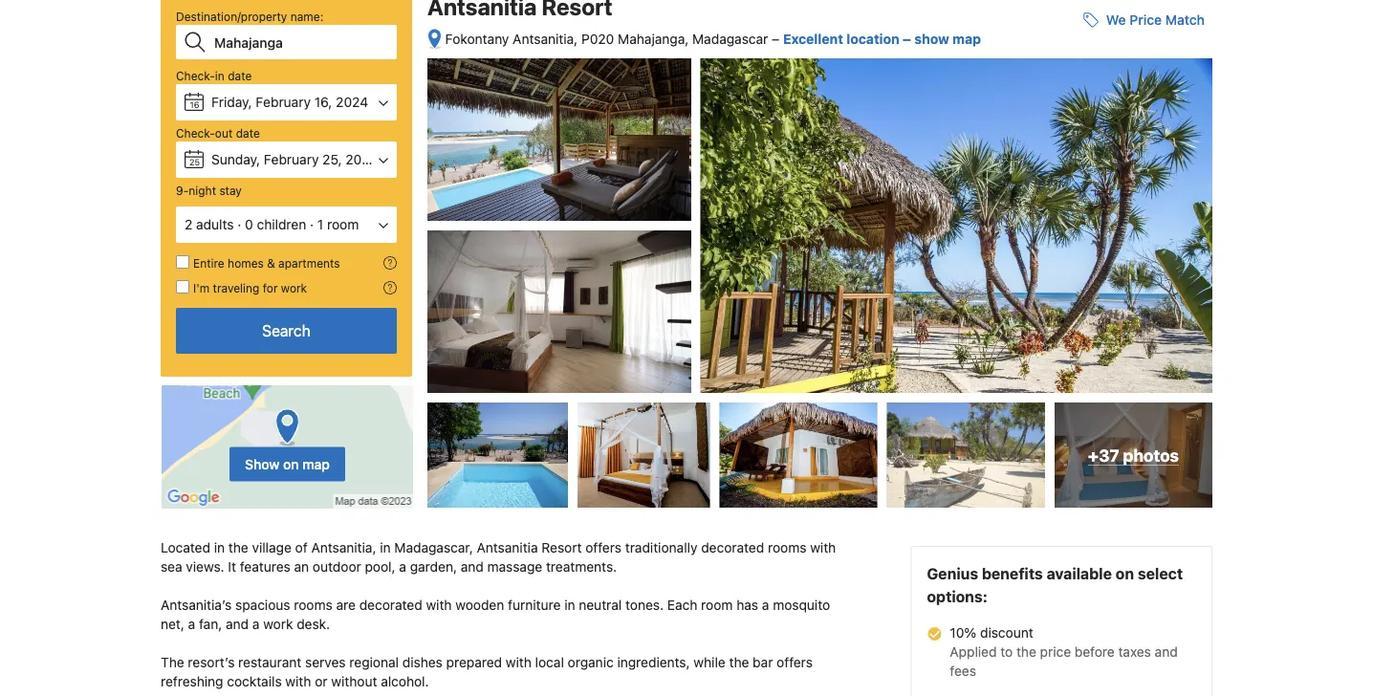 Task type: locate. For each thing, give the bounding box(es) containing it.
make
[[980, 198, 1011, 213]]

1 vertical spatial map
[[302, 456, 330, 472]]

we
[[1107, 12, 1127, 28], [1162, 139, 1181, 153]]

1 vertical spatial to
[[1001, 644, 1013, 660]]

1 vertical spatial on
[[1116, 565, 1135, 583]]

1 horizontal spatial decorated
[[701, 540, 765, 556]]

to right happy at the top of the page
[[1159, 184, 1170, 198]]

1 horizontal spatial rooms
[[768, 540, 807, 556]]

2
[[185, 217, 193, 232]]

decorated down pool,
[[359, 598, 423, 613]]

0 vertical spatial decorated
[[701, 540, 765, 556]]

a left fan,
[[188, 617, 195, 632]]

1 vertical spatial february
[[264, 152, 319, 167]]

local
[[535, 655, 564, 671]]

united
[[1019, 253, 1055, 267]]

seaside
[[1101, 154, 1145, 168]]

2024 right 25,
[[346, 152, 378, 167]]

before
[[1075, 644, 1115, 660]]

in left neutral
[[565, 598, 575, 613]]

1 vertical spatial offers
[[777, 655, 813, 671]]

mosquito
[[773, 598, 831, 613]]

are
[[336, 598, 356, 613]]

1 vertical spatial excellent
[[1091, 80, 1156, 98]]

search
[[262, 322, 311, 340]]

check- up 16 in the left top of the page
[[176, 69, 215, 82]]

restaurant up cocktails in the left of the page
[[238, 655, 302, 671]]

entire
[[193, 256, 225, 270]]

of up an
[[295, 540, 308, 556]]

on
[[283, 456, 299, 472], [1116, 565, 1135, 583]]

rooms up desk.
[[294, 598, 333, 613]]

1 horizontal spatial –
[[903, 31, 911, 47]]

1 vertical spatial work
[[263, 617, 293, 632]]

– left "show"
[[903, 31, 911, 47]]

pool,
[[365, 559, 396, 575]]

work down spacious
[[263, 617, 293, 632]]

applied
[[950, 644, 997, 660]]

excellent
[[783, 31, 844, 47], [1091, 80, 1156, 98]]

views.
[[186, 559, 224, 575]]

0 vertical spatial of
[[1096, 253, 1107, 267]]

0 horizontal spatial the
[[161, 655, 184, 671]]

1 horizontal spatial antsanitia,
[[513, 31, 578, 47]]

· left 1
[[310, 217, 314, 232]]

0 horizontal spatial of
[[295, 540, 308, 556]]

or
[[315, 674, 328, 690]]

0 vertical spatial date
[[228, 69, 252, 82]]

in up pool,
[[380, 540, 391, 556]]

9-night stay
[[176, 184, 242, 197]]

2024 for friday, february 16, 2024
[[336, 94, 368, 110]]

prepared
[[446, 655, 502, 671]]

1 horizontal spatial the
[[980, 139, 1002, 153]]

date right the out
[[236, 126, 260, 140]]

anything
[[1014, 198, 1064, 213]]

1 horizontal spatial ·
[[310, 217, 314, 232]]

of inside located in the village of antsanitia, in madagascar, antsanitia resort offers traditionally decorated rooms with sea views. it features an outdoor pool, a garden, and massage treatments. antsanitia's spacious rooms are decorated with wooden furniture in neutral tones. each room has a mosquito net, a fan, and a work desk. the resort's restaurant serves regional dishes prepared with local organic ingredients, while the bar offers refreshing cocktails with or without alc
[[295, 540, 308, 556]]

with left local
[[506, 655, 532, 671]]

0 horizontal spatial on
[[283, 456, 299, 472]]

fokontany antsanitia, p020 mahajanga, madagascar – excellent location – show map
[[445, 31, 981, 47]]

we inside the breakfast was exceptional. we ate at the restaurant seaside every morning and had fresh juice and pastries. the staff were happy to make anything special …
[[1162, 139, 1181, 153]]

1 vertical spatial check-
[[176, 126, 215, 140]]

garden,
[[410, 559, 457, 575]]

regional
[[350, 655, 399, 671]]

0 horizontal spatial room
[[327, 217, 359, 232]]

0 vertical spatial we
[[1107, 12, 1127, 28]]

cocktails
[[227, 674, 282, 690]]

…
[[1111, 198, 1121, 213]]

map right show
[[302, 456, 330, 472]]

fresh
[[1081, 169, 1110, 183]]

village
[[252, 540, 292, 556]]

restaurant up 'had'
[[1038, 154, 1098, 168]]

0 vertical spatial map
[[953, 31, 981, 47]]

benefits
[[982, 565, 1043, 583]]

the inside located in the village of antsanitia, in madagascar, antsanitia resort offers traditionally decorated rooms with sea views. it features an outdoor pool, a garden, and massage treatments. antsanitia's spacious rooms are decorated with wooden furniture in neutral tones. each room has a mosquito net, a fan, and a work desk. the resort's restaurant serves regional dishes prepared with local organic ingredients, while the bar offers refreshing cocktails with or without alc
[[161, 655, 184, 671]]

offers right bar
[[777, 655, 813, 671]]

we inside dropdown button
[[1107, 12, 1127, 28]]

room right 1
[[327, 217, 359, 232]]

we'll show you stays where you can have the entire place to yourself image
[[384, 256, 397, 270], [384, 256, 397, 270]]

the down the breakfast
[[1016, 154, 1035, 168]]

show
[[915, 31, 950, 47]]

0 horizontal spatial –
[[772, 31, 780, 47]]

adults
[[196, 217, 234, 232]]

photos
[[1124, 445, 1179, 465]]

1 vertical spatial we
[[1162, 139, 1181, 153]]

– right madagascar
[[772, 31, 780, 47]]

1 horizontal spatial to
[[1159, 184, 1170, 198]]

0 horizontal spatial rooms
[[294, 598, 333, 613]]

1 horizontal spatial of
[[1096, 253, 1107, 267]]

to
[[1159, 184, 1170, 198], [1001, 644, 1013, 660]]

the up refreshing
[[161, 655, 184, 671]]

check-
[[176, 69, 215, 82], [176, 126, 215, 140]]

had
[[1056, 169, 1077, 183]]

0 horizontal spatial to
[[1001, 644, 1013, 660]]

8.8
[[1167, 87, 1190, 105]]

2024 right the 16,
[[336, 94, 368, 110]]

antsanitia, left the p020
[[513, 31, 578, 47]]

0 vertical spatial restaurant
[[1038, 154, 1098, 168]]

10%
[[950, 625, 977, 641]]

and right taxes at the right bottom of the page
[[1155, 644, 1178, 660]]

and inside 10% discount applied to the price before taxes and fees
[[1155, 644, 1178, 660]]

decorated
[[701, 540, 765, 556], [359, 598, 423, 613]]

1 horizontal spatial on
[[1116, 565, 1135, 583]]

rooms up mosquito
[[768, 540, 807, 556]]

check- down 16 in the left top of the page
[[176, 126, 215, 140]]

10% discount applied to the price before taxes and fees
[[950, 625, 1178, 679]]

0 vertical spatial the
[[980, 139, 1002, 153]]

decorated up has
[[701, 540, 765, 556]]

0 horizontal spatial restaurant
[[238, 655, 302, 671]]

the
[[1016, 154, 1035, 168], [228, 540, 248, 556], [1017, 644, 1037, 660], [729, 655, 749, 671]]

and right fan,
[[226, 617, 249, 632]]

february left 25,
[[264, 152, 319, 167]]

on right show
[[283, 456, 299, 472]]

name:
[[291, 10, 324, 23]]

offers up treatments.
[[586, 540, 622, 556]]

0 horizontal spatial map
[[302, 456, 330, 472]]

1 vertical spatial antsanitia,
[[311, 540, 376, 556]]

1 check- from the top
[[176, 69, 215, 82]]

0 vertical spatial check-
[[176, 69, 215, 82]]

the up anything
[[1033, 184, 1055, 198]]

map right "show"
[[953, 31, 981, 47]]

net,
[[161, 617, 184, 632]]

spacious
[[235, 598, 290, 613]]

we price match button
[[1076, 3, 1213, 37]]

map
[[953, 31, 981, 47], [302, 456, 330, 472]]

has
[[737, 598, 759, 613]]

work inside located in the village of antsanitia, in madagascar, antsanitia resort offers traditionally decorated rooms with sea views. it features an outdoor pool, a garden, and massage treatments. antsanitia's spacious rooms are decorated with wooden furniture in neutral tones. each room has a mosquito net, a fan, and a work desk. the resort's restaurant serves regional dishes prepared with local organic ingredients, while the bar offers refreshing cocktails with or without alc
[[263, 617, 293, 632]]

show on map button
[[161, 385, 414, 510], [230, 447, 345, 482]]

1 horizontal spatial restaurant
[[1038, 154, 1098, 168]]

available
[[1047, 565, 1112, 583]]

2 – from the left
[[903, 31, 911, 47]]

1 horizontal spatial map
[[953, 31, 981, 47]]

1 – from the left
[[772, 31, 780, 47]]

on left select
[[1116, 565, 1135, 583]]

genius
[[927, 565, 979, 583]]

2 adults · 0 children · 1 room button
[[176, 207, 397, 243]]

the up it
[[228, 540, 248, 556]]

in inside search section
[[215, 69, 225, 82]]

room left has
[[701, 598, 733, 613]]

antsanitia, up outdoor
[[311, 540, 376, 556]]

serves
[[305, 655, 346, 671]]

1 vertical spatial room
[[701, 598, 733, 613]]

0 horizontal spatial we
[[1107, 12, 1127, 28]]

special
[[1067, 198, 1108, 213]]

an
[[294, 559, 309, 575]]

0 vertical spatial on
[[283, 456, 299, 472]]

date
[[228, 69, 252, 82], [236, 126, 260, 140]]

1 vertical spatial decorated
[[359, 598, 423, 613]]

2 vertical spatial the
[[161, 655, 184, 671]]

work right for
[[281, 281, 307, 295]]

search section
[[153, 0, 420, 510]]

each
[[668, 598, 698, 613]]

madagascar
[[693, 31, 768, 47]]

america
[[1110, 253, 1154, 267]]

0 vertical spatial 2024
[[336, 94, 368, 110]]

a down spacious
[[252, 617, 260, 632]]

the up ate
[[980, 139, 1002, 153]]

1 vertical spatial restaurant
[[238, 655, 302, 671]]

0 vertical spatial room
[[327, 217, 359, 232]]

rated excellent element
[[972, 78, 1156, 101]]

date for check-in date
[[228, 69, 252, 82]]

of right states
[[1096, 253, 1107, 267]]

1 horizontal spatial we
[[1162, 139, 1181, 153]]

2 check- from the top
[[176, 126, 215, 140]]

1 vertical spatial the
[[1033, 184, 1055, 198]]

massage
[[487, 559, 543, 575]]

fan,
[[199, 617, 222, 632]]

0 vertical spatial offers
[[586, 540, 622, 556]]

0 vertical spatial february
[[256, 94, 311, 110]]

0 horizontal spatial antsanitia,
[[311, 540, 376, 556]]

room
[[327, 217, 359, 232], [701, 598, 733, 613]]

and down every
[[1144, 169, 1166, 183]]

the left bar
[[729, 655, 749, 671]]

to inside the breakfast was exceptional. we ate at the restaurant seaside every morning and had fresh juice and pastries. the staff were happy to make anything special …
[[1159, 184, 1170, 198]]

1 horizontal spatial room
[[701, 598, 733, 613]]

restaurant
[[1038, 154, 1098, 168], [238, 655, 302, 671]]

0 vertical spatial excellent
[[783, 31, 844, 47]]

0 vertical spatial rooms
[[768, 540, 807, 556]]

february
[[256, 94, 311, 110], [264, 152, 319, 167]]

we up every
[[1162, 139, 1181, 153]]

· left the '0'
[[237, 217, 241, 232]]

excellent up the reviews
[[1091, 80, 1156, 98]]

in up friday,
[[215, 69, 225, 82]]

date for check-out date
[[236, 126, 260, 140]]

16,
[[314, 94, 332, 110]]

antsanitia,
[[513, 31, 578, 47], [311, 540, 376, 556]]

the down discount
[[1017, 644, 1037, 660]]

0 horizontal spatial ·
[[237, 217, 241, 232]]

february left the 16,
[[256, 94, 311, 110]]

date up friday,
[[228, 69, 252, 82]]

check-out date
[[176, 126, 260, 140]]

on inside genius benefits available on select options:
[[1116, 565, 1135, 583]]

it
[[228, 559, 236, 575]]

1 vertical spatial 2024
[[346, 152, 378, 167]]

9-
[[176, 184, 189, 197]]

juice
[[1114, 169, 1141, 183]]

1 vertical spatial of
[[295, 540, 308, 556]]

excellent left location
[[783, 31, 844, 47]]

to down discount
[[1001, 644, 1013, 660]]

0 vertical spatial work
[[281, 281, 307, 295]]

1 vertical spatial date
[[236, 126, 260, 140]]

0 vertical spatial to
[[1159, 184, 1170, 198]]

we left 'price'
[[1107, 12, 1127, 28]]

to inside 10% discount applied to the price before taxes and fees
[[1001, 644, 1013, 660]]

resort's
[[188, 655, 235, 671]]



Task type: vqa. For each thing, say whether or not it's contained in the screenshot.
date to the bottom
yes



Task type: describe. For each thing, give the bounding box(es) containing it.
with down the garden,
[[426, 598, 452, 613]]

Where are you going? field
[[207, 25, 397, 59]]

night
[[189, 184, 216, 197]]

discount
[[980, 625, 1034, 641]]

states
[[1058, 253, 1093, 267]]

0 horizontal spatial offers
[[586, 540, 622, 556]]

in up views.
[[214, 540, 225, 556]]

check-in date
[[176, 69, 252, 82]]

check- for out
[[176, 126, 215, 140]]

i'm
[[193, 281, 210, 295]]

9.1
[[1169, 302, 1188, 320]]

traveling
[[213, 281, 260, 295]]

desk.
[[297, 617, 330, 632]]

february for 25,
[[264, 152, 319, 167]]

refreshing
[[161, 674, 223, 690]]

0 vertical spatial antsanitia,
[[513, 31, 578, 47]]

work inside search section
[[281, 281, 307, 295]]

breakfast
[[1005, 139, 1060, 153]]

p020
[[582, 31, 614, 47]]

&
[[267, 256, 275, 270]]

and right the garden,
[[461, 559, 484, 575]]

organic
[[568, 655, 614, 671]]

select
[[1138, 565, 1183, 583]]

0 horizontal spatial decorated
[[359, 598, 423, 613]]

room inside dropdown button
[[327, 217, 359, 232]]

outdoor
[[313, 559, 361, 575]]

search button
[[176, 308, 397, 354]]

destination/property
[[176, 10, 287, 23]]

1 vertical spatial rooms
[[294, 598, 333, 613]]

madagascar,
[[394, 540, 473, 556]]

located in the village of antsanitia, in madagascar, antsanitia resort offers traditionally decorated rooms with sea views. it features an outdoor pool, a garden, and massage treatments. antsanitia's spacious rooms are decorated with wooden furniture in neutral tones. each room has a mosquito net, a fan, and a work desk. the resort's restaurant serves regional dishes prepared with local organic ingredients, while the bar offers refreshing cocktails with or without alc
[[161, 540, 845, 696]]

2 horizontal spatial the
[[1033, 184, 1055, 198]]

with up mosquito
[[810, 540, 836, 556]]

out
[[215, 126, 233, 140]]

next image
[[1196, 171, 1207, 183]]

+37 photos
[[1088, 445, 1179, 465]]

staff
[[972, 303, 1005, 319]]

sea
[[161, 559, 182, 575]]

25,
[[323, 152, 342, 167]]

located
[[161, 540, 210, 556]]

united states of america
[[1019, 253, 1154, 267]]

stay
[[219, 184, 242, 197]]

destination/property name:
[[176, 10, 324, 23]]

homes
[[228, 256, 264, 270]]

excellent location – show map button
[[783, 31, 981, 47]]

exceptional.
[[1089, 139, 1159, 153]]

check- for in
[[176, 69, 215, 82]]

on inside search section
[[283, 456, 299, 472]]

0 horizontal spatial excellent
[[783, 31, 844, 47]]

treatments.
[[546, 559, 617, 575]]

price
[[1130, 12, 1162, 28]]

dishes
[[403, 655, 443, 671]]

restaurant inside located in the village of antsanitia, in madagascar, antsanitia resort offers traditionally decorated rooms with sea views. it features an outdoor pool, a garden, and massage treatments. antsanitia's spacious rooms are decorated with wooden furniture in neutral tones. each room has a mosquito net, a fan, and a work desk. the resort's restaurant serves regional dishes prepared with local organic ingredients, while the bar offers refreshing cocktails with or without alc
[[238, 655, 302, 671]]

+37 photos link
[[1055, 403, 1213, 508]]

furniture
[[508, 598, 561, 613]]

scored 9.1 element
[[1163, 296, 1194, 326]]

antsanitia
[[477, 540, 538, 556]]

1 horizontal spatial excellent
[[1091, 80, 1156, 98]]

restaurant inside the breakfast was exceptional. we ate at the restaurant seaside every morning and had fresh juice and pastries. the staff were happy to make anything special …
[[1038, 154, 1098, 168]]

reviews
[[1115, 99, 1156, 112]]

neutral
[[579, 598, 622, 613]]

we price match
[[1107, 12, 1205, 28]]

children
[[257, 217, 306, 232]]

for
[[263, 281, 278, 295]]

room inside located in the village of antsanitia, in madagascar, antsanitia resort offers traditionally decorated rooms with sea views. it features an outdoor pool, a garden, and massage treatments. antsanitia's spacious rooms are decorated with wooden furniture in neutral tones. each room has a mosquito net, a fan, and a work desk. the resort's restaurant serves regional dishes prepared with local organic ingredients, while the bar offers refreshing cocktails with or without alc
[[701, 598, 733, 613]]

apartments
[[278, 256, 340, 270]]

and left 'had'
[[1031, 169, 1052, 183]]

morning
[[980, 169, 1027, 183]]

a right pool,
[[399, 559, 406, 575]]

options:
[[927, 588, 988, 606]]

if you select this option, we'll show you popular business travel features like breakfast, wifi and free parking. image
[[384, 281, 397, 295]]

antsanitia, inside located in the village of antsanitia, in madagascar, antsanitia resort offers traditionally decorated rooms with sea views. it features an outdoor pool, a garden, and massage treatments. antsanitia's spacious rooms are decorated with wooden furniture in neutral tones. each room has a mosquito net, a fan, and a work desk. the resort's restaurant serves regional dishes prepared with local organic ingredients, while the bar offers refreshing cocktails with or without alc
[[311, 540, 376, 556]]

the inside the breakfast was exceptional. we ate at the restaurant seaside every morning and had fresh juice and pastries. the staff were happy to make anything special …
[[1016, 154, 1035, 168]]

at
[[1001, 154, 1013, 168]]

2024 for sunday, february 25, 2024
[[346, 152, 378, 167]]

taxes
[[1119, 644, 1152, 660]]

fees
[[950, 664, 977, 679]]

180
[[1091, 99, 1111, 112]]

+37
[[1088, 445, 1120, 465]]

2 · from the left
[[310, 217, 314, 232]]

1 · from the left
[[237, 217, 241, 232]]

sunday,
[[211, 152, 260, 167]]

february for 16,
[[256, 94, 311, 110]]

pastries.
[[980, 184, 1030, 198]]

happy
[[1120, 184, 1155, 198]]

the inside 10% discount applied to the price before taxes and fees
[[1017, 644, 1037, 660]]

ate
[[980, 154, 998, 168]]

while
[[694, 655, 726, 671]]

16
[[190, 99, 200, 110]]

features
[[240, 559, 291, 575]]

traditionally
[[625, 540, 698, 556]]

ingredients,
[[617, 655, 690, 671]]

2 adults · 0 children · 1 room
[[185, 217, 359, 232]]

1
[[317, 217, 324, 232]]

1 horizontal spatial offers
[[777, 655, 813, 671]]

location
[[847, 31, 900, 47]]

mahajanga,
[[618, 31, 689, 47]]

scored 8.8 element
[[1163, 80, 1194, 111]]

tones.
[[626, 598, 664, 613]]

show on map
[[245, 456, 330, 472]]

a right has
[[762, 598, 770, 613]]

every
[[1149, 154, 1180, 168]]

show
[[245, 456, 280, 472]]

bar
[[753, 655, 773, 671]]

fokontany
[[445, 31, 509, 47]]

were
[[1088, 184, 1116, 198]]

price
[[1040, 644, 1071, 660]]

if you select this option, we'll show you popular business travel features like breakfast, wifi and free parking. image
[[384, 281, 397, 295]]

friday, february 16, 2024
[[211, 94, 368, 110]]

previous image
[[958, 171, 970, 183]]

with left or
[[285, 674, 311, 690]]

without
[[331, 674, 377, 690]]

map inside search section
[[302, 456, 330, 472]]

click to open map view image
[[428, 28, 442, 50]]

the breakfast was exceptional. we ate at the restaurant seaside every morning and had fresh juice and pastries. the staff were happy to make anything special …
[[980, 139, 1181, 213]]

genius benefits available on select options:
[[927, 565, 1183, 606]]



